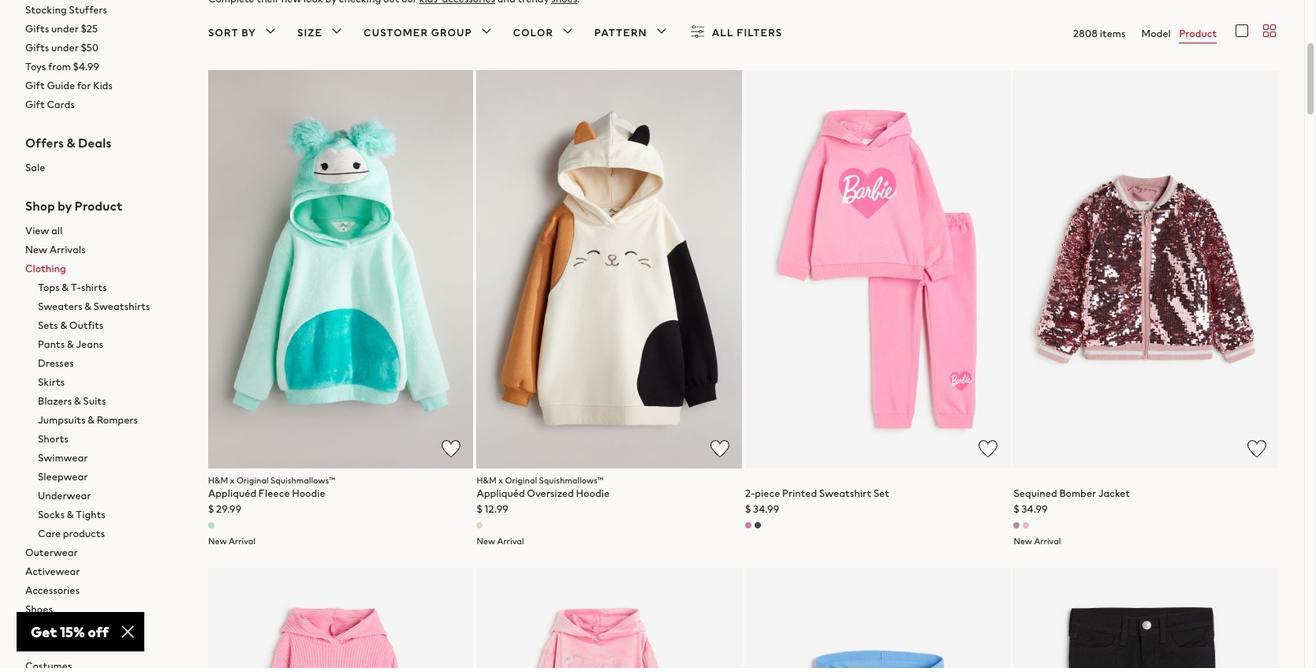 Task type: locate. For each thing, give the bounding box(es) containing it.
1 horizontal spatial squishmallows™
[[539, 474, 604, 487]]

12.99
[[485, 502, 509, 517]]

2 new arrival from the left
[[477, 535, 524, 547]]

hoodie inside h&m x original squishmallows™ appliquéd oversized hoodie $ 12.99
[[576, 486, 610, 501]]

appliquéd inside h&m x original squishmallows™ appliquéd fleece hoodie $ 29.99
[[208, 486, 257, 501]]

$ inside h&m x original squishmallows™ appliquéd fleece hoodie $ 29.99
[[208, 502, 214, 517]]

0 vertical spatial under
[[51, 21, 79, 36]]

0 horizontal spatial 34.99
[[754, 502, 780, 517]]

stocking stuffers gifts under $25 gifts under $50 toys from $4.99 gift guide for kids gift cards
[[25, 2, 113, 112]]

hoodie inside h&m x original squishmallows™ appliquéd fleece hoodie $ 29.99
[[292, 486, 326, 501]]

hoodie for appliquéd fleece hoodie
[[292, 486, 326, 501]]

0 horizontal spatial hoodie
[[292, 486, 326, 501]]

kids
[[93, 78, 113, 93]]

tops & t-shirts link
[[38, 279, 183, 297]]

squishmallows™ inside h&m x original squishmallows™ appliquéd fleece hoodie $ 29.99
[[271, 474, 335, 487]]

sleepwear link
[[38, 468, 183, 487]]

0 horizontal spatial x
[[230, 474, 235, 487]]

sets & outfits link
[[38, 316, 183, 335]]

x for $ 12.99
[[499, 474, 504, 487]]

under left $25
[[51, 21, 79, 36]]

34.99 down piece
[[754, 502, 780, 517]]

arrival down 29.99
[[229, 535, 256, 547]]

& up outfits
[[85, 299, 91, 314]]

product inside shop by product view all new arrivals clothing tops & t-shirts sweaters & sweatshirts sets & outfits pants & jeans dresses skirts blazers & suits jumpsuits & rompers shorts swimwear sleepwear underwear socks & tights care products outerwear activewear accessories shoes swimwear school uniforms
[[75, 196, 123, 215]]

original inside h&m x original squishmallows™ appliquéd fleece hoodie $ 29.99
[[237, 474, 269, 487]]

1 horizontal spatial 34.99
[[1022, 502, 1049, 517]]

0 vertical spatial gift
[[25, 78, 45, 93]]

product
[[1180, 26, 1218, 41], [75, 196, 123, 215]]

0 vertical spatial swimwear
[[38, 451, 88, 466]]

$ left 12.99
[[477, 502, 483, 517]]

model
[[1142, 26, 1172, 41]]

under
[[51, 21, 79, 36], [51, 40, 79, 55]]

for
[[77, 78, 91, 93]]

new arrival down 29.99
[[208, 535, 256, 547]]

0 horizontal spatial squishmallows™
[[271, 474, 335, 487]]

original inside h&m x original squishmallows™ appliquéd oversized hoodie $ 12.99
[[505, 474, 538, 487]]

1 new arrival from the left
[[208, 535, 256, 547]]

by right shop
[[58, 196, 72, 215]]

original up 12.99
[[505, 474, 538, 487]]

2 original from the left
[[505, 474, 538, 487]]

34.99
[[754, 502, 780, 517], [1022, 502, 1049, 517]]

by inside shop by product view all new arrivals clothing tops & t-shirts sweaters & sweatshirts sets & outfits pants & jeans dresses skirts blazers & suits jumpsuits & rompers shorts swimwear sleepwear underwear socks & tights care products outerwear activewear accessories shoes swimwear school uniforms
[[58, 196, 72, 215]]

arrival down 12.99
[[497, 535, 524, 547]]

sequined
[[1014, 486, 1058, 501]]

0 horizontal spatial h&m
[[208, 474, 228, 487]]

$ inside 2-piece printed sweatshirt set $ 34.99
[[746, 502, 751, 517]]

1 hoodie from the left
[[292, 486, 326, 501]]

0 horizontal spatial product
[[75, 196, 123, 215]]

3 arrival from the left
[[1035, 535, 1062, 547]]

swimwear up school
[[25, 621, 75, 636]]

original
[[237, 474, 269, 487], [505, 474, 538, 487]]

2 gift from the top
[[25, 97, 45, 112]]

4 $ from the left
[[1014, 502, 1020, 517]]

under up from
[[51, 40, 79, 55]]

2-piece hoodie and leggings set image
[[208, 568, 474, 668]]

clothing
[[25, 261, 66, 276]]

1 x from the left
[[230, 474, 235, 487]]

3 $ from the left
[[746, 502, 751, 517]]

arrival for $ 29.99
[[229, 535, 256, 547]]

1 horizontal spatial appliquéd
[[477, 486, 525, 501]]

pattern button
[[595, 22, 671, 44]]

arrivals
[[49, 242, 86, 257]]

all filters
[[712, 25, 783, 40]]

shorts link
[[38, 430, 183, 449]]

skirts
[[38, 375, 65, 390]]

1 vertical spatial gift
[[25, 97, 45, 112]]

product up view all link
[[75, 196, 123, 215]]

hoodie right fleece
[[292, 486, 326, 501]]

& right pants
[[67, 337, 74, 352]]

1 vertical spatial by
[[58, 196, 72, 215]]

pants
[[38, 337, 65, 352]]

& left deals
[[67, 133, 75, 152]]

hoodie right the oversized
[[576, 486, 610, 501]]

2808
[[1074, 26, 1099, 41]]

gifts up toys on the top of the page
[[25, 40, 49, 55]]

offers & deals sale
[[25, 133, 111, 175]]

new inside shop by product view all new arrivals clothing tops & t-shirts sweaters & sweatshirts sets & outfits pants & jeans dresses skirts blazers & suits jumpsuits & rompers shorts swimwear sleepwear underwear socks & tights care products outerwear activewear accessories shoes swimwear school uniforms
[[25, 242, 47, 257]]

1 horizontal spatial arrival
[[497, 535, 524, 547]]

h&m inside h&m x original squishmallows™ appliquéd fleece hoodie $ 29.99
[[208, 474, 228, 487]]

product right model
[[1180, 26, 1218, 41]]

1 horizontal spatial new arrival
[[477, 535, 524, 547]]

by right sort
[[242, 25, 257, 40]]

squishmallows™ for oversized
[[539, 474, 604, 487]]

1 appliquéd from the left
[[208, 486, 257, 501]]

& left t-
[[62, 280, 69, 295]]

new
[[25, 242, 47, 257], [208, 535, 227, 547], [477, 535, 496, 547], [1014, 535, 1033, 547]]

guide
[[47, 78, 75, 93]]

1 arrival from the left
[[229, 535, 256, 547]]

accessories
[[25, 583, 80, 598]]

sale link
[[25, 159, 183, 178]]

new arrival down sequined
[[1014, 535, 1062, 547]]

1 vertical spatial gifts
[[25, 40, 49, 55]]

arrival down sequined bomber jacket $ 34.99
[[1035, 535, 1062, 547]]

h&m
[[208, 474, 228, 487], [477, 474, 497, 487]]

activewear link
[[25, 563, 183, 582]]

1 vertical spatial under
[[51, 40, 79, 55]]

h&m x original squishmallows™ appliquéd fleece hoodie $ 29.99
[[208, 474, 335, 517]]

by inside sort by dropdown button
[[242, 25, 257, 40]]

2 arrival from the left
[[497, 535, 524, 547]]

h&m up 12.99
[[477, 474, 497, 487]]

appliquéd
[[208, 486, 257, 501], [477, 486, 525, 501]]

piece
[[755, 486, 781, 501]]

customer group
[[364, 25, 472, 40]]

outfits
[[69, 318, 104, 333]]

h&m up 29.99
[[208, 474, 228, 487]]

$ down 2-
[[746, 502, 751, 517]]

1 horizontal spatial h&m
[[477, 474, 497, 487]]

new down view
[[25, 242, 47, 257]]

appliquéd up 12.99
[[477, 486, 525, 501]]

sweatshirt
[[820, 486, 872, 501]]

outerwear
[[25, 545, 78, 560]]

appliquéd inside h&m x original squishmallows™ appliquéd oversized hoodie $ 12.99
[[477, 486, 525, 501]]

1 vertical spatial product
[[75, 196, 123, 215]]

1 under from the top
[[51, 21, 79, 36]]

h&m inside h&m x original squishmallows™ appliquéd oversized hoodie $ 12.99
[[477, 474, 497, 487]]

$ left 29.99
[[208, 502, 214, 517]]

2 hoodie from the left
[[576, 486, 610, 501]]

hoodie
[[292, 486, 326, 501], [576, 486, 610, 501]]

care products link
[[38, 525, 183, 544]]

2 horizontal spatial new arrival
[[1014, 535, 1062, 547]]

jeans
[[76, 337, 103, 352]]

2808 items
[[1074, 26, 1126, 41]]

$ down sequined
[[1014, 502, 1020, 517]]

pattern
[[595, 25, 648, 40]]

activewear
[[25, 564, 80, 579]]

fleece
[[259, 486, 290, 501]]

set
[[874, 486, 890, 501]]

0 vertical spatial product
[[1180, 26, 1218, 41]]

0 horizontal spatial original
[[237, 474, 269, 487]]

jacket
[[1099, 486, 1131, 501]]

all
[[712, 25, 734, 40]]

t-
[[71, 280, 81, 295]]

0 horizontal spatial by
[[58, 196, 72, 215]]

swimwear link down jumpsuits & rompers link
[[38, 449, 183, 468]]

x up 29.99
[[230, 474, 235, 487]]

gifts under $25 link
[[25, 20, 183, 39]]

swimwear
[[38, 451, 88, 466], [25, 621, 75, 636]]

& inside offers & deals sale
[[67, 133, 75, 152]]

gift left cards
[[25, 97, 45, 112]]

rompers
[[97, 413, 138, 428]]

1 horizontal spatial hoodie
[[576, 486, 610, 501]]

2 under from the top
[[51, 40, 79, 55]]

blazers & suits link
[[38, 392, 183, 411]]

new arrival
[[208, 535, 256, 547], [477, 535, 524, 547], [1014, 535, 1062, 547]]

0 horizontal spatial arrival
[[229, 535, 256, 547]]

stuffers
[[69, 2, 107, 17]]

gift down toys on the top of the page
[[25, 78, 45, 93]]

x up 12.99
[[499, 474, 504, 487]]

arrival for $ 12.99
[[497, 535, 524, 547]]

dresses link
[[38, 354, 183, 373]]

0 vertical spatial by
[[242, 25, 257, 40]]

34.99 down sequined
[[1022, 502, 1049, 517]]

&
[[67, 133, 75, 152], [62, 280, 69, 295], [85, 299, 91, 314], [60, 318, 67, 333], [67, 337, 74, 352], [74, 394, 81, 409], [88, 413, 95, 428], [67, 507, 74, 522]]

socks & tights link
[[38, 506, 183, 525]]

appliquéd up 29.99
[[208, 486, 257, 501]]

1 squishmallows™ from the left
[[271, 474, 335, 487]]

new arrival down 12.99
[[477, 535, 524, 547]]

color
[[513, 25, 554, 40]]

school
[[25, 640, 57, 655]]

original up 29.99
[[237, 474, 269, 487]]

sequined bomber jacket image
[[1014, 70, 1280, 468]]

squishmallows™ inside h&m x original squishmallows™ appliquéd oversized hoodie $ 12.99
[[539, 474, 604, 487]]

2 appliquéd from the left
[[477, 486, 525, 501]]

2 squishmallows™ from the left
[[539, 474, 604, 487]]

0 horizontal spatial appliquéd
[[208, 486, 257, 501]]

1 horizontal spatial original
[[505, 474, 538, 487]]

jumpsuits & rompers link
[[38, 411, 183, 430]]

appliquéd oversized hoodie image
[[477, 70, 742, 468]]

29.99
[[216, 502, 242, 517]]

0 horizontal spatial new arrival
[[208, 535, 256, 547]]

swimwear link up uniforms
[[25, 619, 183, 638]]

gifts down stocking at the top left
[[25, 21, 49, 36]]

2 horizontal spatial arrival
[[1035, 535, 1062, 547]]

sweaters & sweatshirts link
[[38, 297, 183, 316]]

& right sets
[[60, 318, 67, 333]]

h&m x original squishmallows™ appliquéd oversized hoodie $ 12.99
[[477, 474, 610, 517]]

1 original from the left
[[237, 474, 269, 487]]

sets
[[38, 318, 58, 333]]

gift guide for kids link
[[25, 77, 183, 95]]

shoes link
[[25, 600, 183, 619]]

2 $ from the left
[[477, 502, 483, 517]]

sequined bomber jacket $ 34.99
[[1014, 486, 1131, 517]]

1 horizontal spatial by
[[242, 25, 257, 40]]

new down sequined
[[1014, 535, 1033, 547]]

& left "suits"
[[74, 394, 81, 409]]

2 x from the left
[[499, 474, 504, 487]]

swimwear up sleepwear
[[38, 451, 88, 466]]

1 vertical spatial swimwear
[[25, 621, 75, 636]]

1 horizontal spatial x
[[499, 474, 504, 487]]

2 h&m from the left
[[477, 474, 497, 487]]

$4.99
[[73, 59, 99, 74]]

filters
[[737, 25, 783, 40]]

1 $ from the left
[[208, 502, 214, 517]]

arrival
[[229, 535, 256, 547], [497, 535, 524, 547], [1035, 535, 1062, 547]]

x inside h&m x original squishmallows™ appliquéd oversized hoodie $ 12.99
[[499, 474, 504, 487]]

1 h&m from the left
[[208, 474, 228, 487]]

0 vertical spatial gifts
[[25, 21, 49, 36]]

school uniforms link
[[25, 638, 183, 657]]

2 34.99 from the left
[[1022, 502, 1049, 517]]

x inside h&m x original squishmallows™ appliquéd fleece hoodie $ 29.99
[[230, 474, 235, 487]]

1 34.99 from the left
[[754, 502, 780, 517]]

2-
[[746, 486, 755, 501]]

gifts
[[25, 21, 49, 36], [25, 40, 49, 55]]

printed
[[783, 486, 818, 501]]



Task type: describe. For each thing, give the bounding box(es) containing it.
tights
[[76, 507, 106, 522]]

hoodie for appliquéd oversized hoodie
[[576, 486, 610, 501]]

$25
[[81, 21, 98, 36]]

sequined bomber jacket link
[[1014, 486, 1131, 501]]

appliquéd for 12.99
[[477, 486, 525, 501]]

customer group button
[[364, 22, 496, 44]]

clothing link
[[25, 260, 183, 279]]

all filters button
[[689, 22, 783, 44]]

& right socks
[[67, 507, 74, 522]]

2-piece printed sweatshirt set link
[[746, 486, 890, 501]]

from
[[48, 59, 71, 74]]

shirts
[[81, 280, 107, 295]]

new arrival for $ 12.99
[[477, 535, 524, 547]]

deals
[[78, 133, 111, 152]]

shop by product view all new arrivals clothing tops & t-shirts sweaters & sweatshirts sets & outfits pants & jeans dresses skirts blazers & suits jumpsuits & rompers shorts swimwear sleepwear underwear socks & tights care products outerwear activewear accessories shoes swimwear school uniforms
[[25, 196, 150, 655]]

by for sort
[[242, 25, 257, 40]]

view all link
[[25, 222, 183, 241]]

sweatshirts
[[94, 299, 150, 314]]

new down 29.99
[[208, 535, 227, 547]]

tops
[[38, 280, 60, 295]]

34.99 inside 2-piece printed sweatshirt set $ 34.99
[[754, 502, 780, 517]]

underwear link
[[38, 487, 183, 506]]

0 vertical spatial swimwear link
[[38, 449, 183, 468]]

x for $ 29.99
[[230, 474, 235, 487]]

care
[[38, 526, 61, 541]]

cards
[[47, 97, 75, 112]]

$ inside h&m x original squishmallows™ appliquéd oversized hoodie $ 12.99
[[477, 502, 483, 517]]

1 gift from the top
[[25, 78, 45, 93]]

jumpsuits
[[38, 413, 86, 428]]

shorts
[[38, 432, 69, 447]]

$ inside sequined bomber jacket $ 34.99
[[1014, 502, 1020, 517]]

h&m for appliquéd fleece hoodie
[[208, 474, 228, 487]]

sale
[[25, 160, 45, 175]]

1 horizontal spatial product
[[1180, 26, 1218, 41]]

original for oversized
[[505, 474, 538, 487]]

underwear
[[38, 488, 91, 503]]

sort by
[[208, 25, 257, 40]]

superstretch slim fit jeans image
[[1014, 568, 1280, 668]]

color button
[[513, 22, 577, 44]]

oversized
[[527, 486, 574, 501]]

outerwear link
[[25, 544, 183, 563]]

all
[[51, 223, 62, 238]]

2-piece printed sweatshirt set $ 34.99
[[746, 486, 890, 517]]

h&m for appliquéd oversized hoodie
[[477, 474, 497, 487]]

suits
[[83, 394, 106, 409]]

blazers
[[38, 394, 72, 409]]

printed hoodie image
[[746, 568, 1011, 668]]

2-piece velour set image
[[477, 568, 742, 668]]

gift cards link
[[25, 95, 183, 114]]

& down "suits"
[[88, 413, 95, 428]]

2-piece printed sweatshirt set image
[[746, 70, 1011, 468]]

sleepwear
[[38, 469, 88, 484]]

offers
[[25, 133, 64, 152]]

squishmallows™ for fleece
[[271, 474, 335, 487]]

items
[[1101, 26, 1126, 41]]

products
[[63, 526, 105, 541]]

shop
[[25, 196, 55, 215]]

sort
[[208, 25, 239, 40]]

accessories link
[[25, 582, 183, 600]]

gifts under $50 link
[[25, 39, 183, 58]]

new arrival for $ 29.99
[[208, 535, 256, 547]]

uniforms
[[59, 640, 101, 655]]

$50
[[81, 40, 99, 55]]

pants & jeans link
[[38, 335, 183, 354]]

by for shop
[[58, 196, 72, 215]]

toys from $4.99 link
[[25, 58, 183, 77]]

socks
[[38, 507, 65, 522]]

2 gifts from the top
[[25, 40, 49, 55]]

view
[[25, 223, 49, 238]]

34.99 inside sequined bomber jacket $ 34.99
[[1022, 502, 1049, 517]]

new arrivals link
[[25, 241, 183, 260]]

1 vertical spatial swimwear link
[[25, 619, 183, 638]]

appliquéd for 29.99
[[208, 486, 257, 501]]

toys
[[25, 59, 46, 74]]

sweaters
[[38, 299, 82, 314]]

group
[[431, 25, 472, 40]]

shoes
[[25, 602, 53, 617]]

appliquéd fleece hoodie link
[[208, 486, 326, 501]]

sort by button
[[208, 22, 280, 44]]

original for fleece
[[237, 474, 269, 487]]

appliquéd oversized hoodie link
[[477, 486, 610, 501]]

bomber
[[1060, 486, 1097, 501]]

3 new arrival from the left
[[1014, 535, 1062, 547]]

new down 12.99
[[477, 535, 496, 547]]

stocking
[[25, 2, 67, 17]]

customer
[[364, 25, 428, 40]]

1 gifts from the top
[[25, 21, 49, 36]]

appliquéd fleece hoodie image
[[208, 70, 474, 468]]

skirts link
[[38, 373, 183, 392]]



Task type: vqa. For each thing, say whether or not it's contained in the screenshot.
filters
yes



